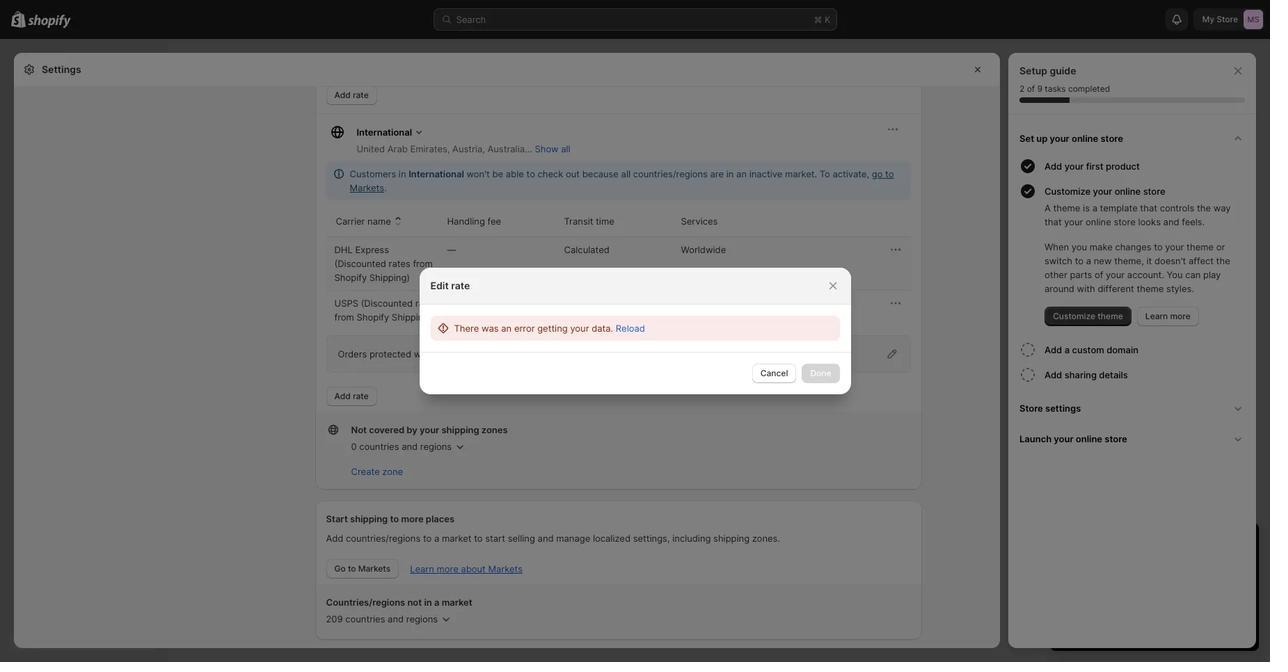 Task type: describe. For each thing, give the bounding box(es) containing it.
store settings
[[1020, 403, 1081, 414]]

countries/regions
[[326, 597, 405, 608]]

the inside when you make changes to your theme or switch to a new theme, it doesn't affect the other parts of your account. you can play around with different theme styles.
[[1216, 255, 1230, 267]]

alert inside edit rate dialog
[[430, 316, 840, 341]]

markets right about in the bottom left of the page
[[488, 564, 523, 575]]

an inside settings dialog
[[736, 168, 747, 180]]

your right launch
[[1054, 434, 1074, 445]]

won't
[[467, 168, 490, 180]]

with inside settings dialog
[[414, 349, 432, 360]]

up
[[1037, 133, 1048, 144]]

and inside 'button'
[[388, 614, 404, 625]]

shipping) inside usps (discounted rates from shopify shipping)
[[392, 312, 432, 323]]

international
[[409, 168, 464, 180]]

1 horizontal spatial in
[[424, 597, 432, 608]]

reload button
[[607, 319, 653, 338]]

are
[[710, 168, 724, 180]]

your inside a theme is a template that controls the way that your online store looks and feels.
[[1064, 216, 1083, 228]]

new
[[1094, 255, 1112, 267]]

online up add your first product
[[1072, 133, 1098, 144]]

to down the you
[[1075, 255, 1084, 267]]

out
[[566, 168, 580, 180]]

⌘
[[814, 14, 822, 25]]

rate inside edit rate dialog
[[451, 280, 470, 292]]

countries for 209
[[345, 614, 385, 625]]

a for a theme is a template that controls the way that your online store looks and feels.
[[1092, 203, 1098, 214]]

go to markets
[[334, 564, 391, 574]]

— for dhl express (discounted rates from shopify shipping)
[[447, 244, 456, 255]]

completed
[[1068, 84, 1110, 94]]

2 add rate button from the top
[[326, 387, 377, 406]]

start
[[326, 514, 348, 525]]

a inside button
[[1065, 345, 1070, 356]]

add for first
[[1045, 161, 1062, 172]]

0 vertical spatial rate
[[353, 90, 369, 100]]

to down places
[[423, 533, 432, 544]]

set up your online store button
[[1014, 123, 1251, 154]]

create zone
[[351, 466, 403, 477]]

209
[[326, 614, 343, 625]]

a for countries/regions not in a market
[[434, 597, 439, 608]]

your trial just started element
[[1050, 560, 1259, 651]]

(discounted inside usps (discounted rates from shopify shipping)
[[361, 298, 413, 309]]

austria,
[[452, 143, 485, 155]]

to left 'start'
[[474, 533, 483, 544]]

settings
[[42, 63, 81, 75]]

parts
[[1070, 269, 1092, 280]]

learn more about markets
[[410, 564, 523, 575]]

market.
[[785, 168, 817, 180]]

regions for 209 countries and regions
[[406, 614, 438, 625]]

was
[[482, 323, 499, 334]]

0 countries and regions
[[351, 441, 452, 452]]

countries/regions not in a market
[[326, 597, 472, 608]]

customize theme link
[[1045, 307, 1132, 326]]

carrier
[[336, 216, 365, 227]]

markets for go to markets
[[358, 564, 391, 574]]

customers
[[350, 168, 396, 180]]

3 services
[[681, 298, 726, 309]]

styles.
[[1167, 283, 1194, 294]]

name
[[368, 216, 391, 227]]

your inside "alert"
[[570, 323, 589, 334]]

go
[[334, 564, 346, 574]]

0 countries and regions button
[[351, 437, 467, 457]]

orders protected with shopify-powered
[[338, 349, 511, 360]]

add sharing details button
[[1045, 363, 1251, 388]]

controls
[[1160, 203, 1194, 214]]

online down settings
[[1076, 434, 1102, 445]]

0 vertical spatial services
[[681, 216, 718, 227]]

store
[[1020, 403, 1043, 414]]

domain
[[1107, 345, 1139, 356]]

your up template
[[1093, 186, 1112, 197]]

launch
[[1020, 434, 1052, 445]]

more for learn more about markets
[[437, 564, 458, 575]]

custom
[[1072, 345, 1104, 356]]

to right able
[[526, 168, 535, 180]]

zones.
[[752, 533, 780, 544]]

0 horizontal spatial that
[[1045, 216, 1062, 228]]

mark add a custom domain as done image
[[1020, 342, 1036, 358]]

usps (discounted rates from shopify shipping)
[[334, 298, 437, 323]]

error
[[514, 323, 535, 334]]

check
[[538, 168, 563, 180]]

calculated for usps (discounted rates from shopify shipping)
[[564, 298, 610, 309]]

a
[[1045, 203, 1051, 214]]

add a custom domain button
[[1045, 338, 1251, 363]]

getting
[[537, 323, 568, 334]]

when
[[1045, 242, 1069, 253]]

when you make changes to your theme or switch to a new theme, it doesn't affect the other parts of your account. you can play around with different theme styles.
[[1045, 242, 1230, 294]]

settings
[[1045, 403, 1081, 414]]

0 horizontal spatial countries/regions
[[346, 533, 421, 544]]

australia...
[[488, 143, 532, 155]]

go to markets
[[350, 168, 894, 193]]

learn more about markets link
[[410, 564, 523, 575]]

theme inside a theme is a template that controls the way that your online store looks and feels.
[[1053, 203, 1080, 214]]

countries for 0
[[359, 441, 399, 452]]

store up product
[[1101, 133, 1123, 144]]

there
[[454, 323, 479, 334]]

customers in international won't be able to check out because all countries/regions are in an inactive market. to activate,
[[350, 168, 872, 180]]

customize theme
[[1053, 311, 1123, 322]]

express
[[355, 244, 389, 255]]

handling
[[447, 216, 485, 227]]

usps
[[334, 298, 358, 309]]

2 of 9 tasks completed
[[1020, 84, 1110, 94]]

from inside usps (discounted rates from shopify shipping)
[[334, 312, 354, 323]]

learn more
[[1145, 311, 1191, 322]]

settings,
[[633, 533, 670, 544]]

affect
[[1189, 255, 1214, 267]]

covered
[[369, 425, 404, 436]]

setup guide
[[1020, 65, 1076, 77]]

add a custom domain
[[1045, 345, 1139, 356]]

store down add your first product button
[[1143, 186, 1165, 197]]

switch
[[1045, 255, 1073, 267]]

more for learn more
[[1170, 311, 1191, 322]]

other
[[1045, 269, 1067, 280]]

add countries/regions to a market to start selling and manage localized settings, including shipping zones.
[[326, 533, 780, 544]]

is
[[1083, 203, 1090, 214]]

customize for customize theme
[[1053, 311, 1096, 322]]

first
[[1086, 161, 1104, 172]]

markets for go to markets
[[350, 182, 384, 193]]

tasks
[[1045, 84, 1066, 94]]

different
[[1098, 283, 1134, 294]]

and inside button
[[402, 441, 418, 452]]

0 horizontal spatial shipping
[[350, 514, 388, 525]]

(discounted inside dhl express (discounted rates from shopify shipping)
[[334, 258, 386, 269]]

emirates,
[[410, 143, 450, 155]]

learn for learn more
[[1145, 311, 1168, 322]]

2
[[1020, 84, 1025, 94]]

customize your online store element
[[1017, 201, 1251, 326]]

can
[[1185, 269, 1201, 280]]

and inside a theme is a template that controls the way that your online store looks and feels.
[[1163, 216, 1179, 228]]

store settings button
[[1014, 393, 1251, 424]]



Task type: locate. For each thing, give the bounding box(es) containing it.
more
[[1170, 311, 1191, 322], [401, 514, 424, 525], [437, 564, 458, 575]]

dhl
[[334, 244, 353, 255]]

an left 'inactive'
[[736, 168, 747, 180]]

to left places
[[390, 514, 399, 525]]

customize inside "link"
[[1053, 311, 1096, 322]]

1 vertical spatial add rate button
[[326, 387, 377, 406]]

able
[[506, 168, 524, 180]]

1 vertical spatial rate
[[451, 280, 470, 292]]

with inside when you make changes to your theme or switch to a new theme, it doesn't affect the other parts of your account. you can play around with different theme styles.
[[1077, 283, 1095, 294]]

countries/regions left are at right top
[[633, 168, 708, 180]]

0 vertical spatial —
[[447, 244, 456, 255]]

and
[[1163, 216, 1179, 228], [402, 441, 418, 452], [538, 533, 554, 544], [388, 614, 404, 625]]

3
[[681, 298, 687, 309]]

0 vertical spatial with
[[1077, 283, 1095, 294]]

learn more link
[[1137, 307, 1199, 326]]

of
[[1027, 84, 1035, 94], [1095, 269, 1103, 280]]

rate up united
[[353, 90, 369, 100]]

way
[[1214, 203, 1231, 214]]

more left places
[[401, 514, 424, 525]]

customize down around
[[1053, 311, 1096, 322]]

in right are at right top
[[726, 168, 734, 180]]

shopify inside usps (discounted rates from shopify shipping)
[[357, 312, 389, 323]]

market down the learn more about markets
[[442, 597, 472, 608]]

services right 3
[[689, 298, 726, 309]]

handling fee
[[447, 216, 501, 227]]

you
[[1072, 242, 1087, 253]]

0 horizontal spatial with
[[414, 349, 432, 360]]

— down handling
[[447, 244, 456, 255]]

orders
[[338, 349, 367, 360]]

your inside settings dialog
[[420, 425, 439, 436]]

2 vertical spatial shipping
[[713, 533, 750, 544]]

1 vertical spatial from
[[334, 312, 354, 323]]

market for to
[[442, 533, 472, 544]]

a inside a theme is a template that controls the way that your online store looks and feels.
[[1092, 203, 1098, 214]]

from
[[413, 258, 433, 269], [334, 312, 354, 323]]

0 horizontal spatial learn
[[410, 564, 434, 575]]

1 vertical spatial rates
[[415, 298, 437, 309]]

a left new
[[1086, 255, 1091, 267]]

a theme is a template that controls the way that your online store looks and feels.
[[1045, 203, 1231, 228]]

1 vertical spatial with
[[414, 349, 432, 360]]

countries
[[359, 441, 399, 452], [345, 614, 385, 625]]

edit rate dialog
[[0, 268, 1270, 395]]

that
[[1140, 203, 1157, 214], [1045, 216, 1062, 228]]

2 vertical spatial rate
[[353, 391, 369, 402]]

add rate up united
[[334, 90, 369, 100]]

1 horizontal spatial of
[[1095, 269, 1103, 280]]

calculated for dhl express (discounted rates from shopify shipping)
[[564, 244, 610, 255]]

1 vertical spatial an
[[501, 323, 512, 334]]

of right 2
[[1027, 84, 1035, 94]]

0 horizontal spatial of
[[1027, 84, 1035, 94]]

countries down "countries/regions"
[[345, 614, 385, 625]]

worldwide
[[681, 244, 726, 255]]

rates inside dhl express (discounted rates from shopify shipping)
[[389, 258, 410, 269]]

countries/regions down start shipping to more places
[[346, 533, 421, 544]]

services up worldwide on the right top of the page
[[681, 216, 718, 227]]

1 horizontal spatial countries/regions
[[633, 168, 708, 180]]

0 vertical spatial from
[[413, 258, 433, 269]]

set up your online store
[[1020, 133, 1123, 144]]

of inside when you make changes to your theme or switch to a new theme, it doesn't affect the other parts of your account. you can play around with different theme styles.
[[1095, 269, 1103, 280]]

1 vertical spatial add rate
[[334, 391, 369, 402]]

from down usps
[[334, 312, 354, 323]]

calculated down transit time on the top left of page
[[564, 244, 610, 255]]

a for add countries/regions to a market to start selling and manage localized settings, including shipping zones.
[[434, 533, 439, 544]]

your left first
[[1065, 161, 1084, 172]]

status containing customers in
[[326, 161, 911, 200]]

all right the because
[[621, 168, 631, 180]]

online up template
[[1115, 186, 1141, 197]]

customize your online store
[[1045, 186, 1165, 197]]

1 vertical spatial shopify
[[357, 312, 389, 323]]

mark add sharing details as done image
[[1020, 367, 1036, 383]]

rates inside usps (discounted rates from shopify shipping)
[[415, 298, 437, 309]]

0 vertical spatial more
[[1170, 311, 1191, 322]]

to right "go"
[[348, 564, 356, 574]]

1 vertical spatial of
[[1095, 269, 1103, 280]]

0
[[351, 441, 357, 452]]

services inside button
[[689, 298, 726, 309]]

customize inside button
[[1045, 186, 1091, 197]]

online
[[1072, 133, 1098, 144], [1115, 186, 1141, 197], [1086, 216, 1111, 228], [1076, 434, 1102, 445]]

1 vertical spatial learn
[[410, 564, 434, 575]]

1 horizontal spatial the
[[1216, 255, 1230, 267]]

shopify up usps
[[334, 272, 367, 283]]

shipping left zones. on the right of page
[[713, 533, 750, 544]]

an inside edit rate dialog
[[501, 323, 512, 334]]

with
[[1077, 283, 1095, 294], [414, 349, 432, 360]]

add your first product button
[[1045, 154, 1251, 179]]

theme inside "link"
[[1098, 311, 1123, 322]]

rate right edit
[[451, 280, 470, 292]]

0 vertical spatial customize
[[1045, 186, 1091, 197]]

rates
[[389, 258, 410, 269], [415, 298, 437, 309]]

transit
[[564, 216, 593, 227]]

markets down customers
[[350, 182, 384, 193]]

fee
[[488, 216, 501, 227]]

alert
[[430, 316, 840, 341]]

a inside when you make changes to your theme or switch to a new theme, it doesn't affect the other parts of your account. you can play around with different theme styles.
[[1086, 255, 1091, 267]]

0 vertical spatial the
[[1197, 203, 1211, 214]]

1 — from the top
[[447, 244, 456, 255]]

and down by
[[402, 441, 418, 452]]

1 horizontal spatial more
[[437, 564, 458, 575]]

setup guide dialog
[[1008, 53, 1256, 649]]

the down or
[[1216, 255, 1230, 267]]

from up edit
[[413, 258, 433, 269]]

— down edit rate
[[447, 298, 456, 309]]

1 vertical spatial services
[[689, 298, 726, 309]]

your left data.
[[570, 323, 589, 334]]

1 add rate button from the top
[[326, 86, 377, 105]]

set
[[1020, 133, 1034, 144]]

learn inside learn more link
[[1145, 311, 1168, 322]]

0 horizontal spatial from
[[334, 312, 354, 323]]

your down the is
[[1064, 216, 1083, 228]]

learn for learn more about markets
[[410, 564, 434, 575]]

0 horizontal spatial more
[[401, 514, 424, 525]]

market
[[442, 533, 472, 544], [442, 597, 472, 608]]

regions
[[420, 441, 452, 452], [406, 614, 438, 625]]

1 vertical spatial shipping)
[[392, 312, 432, 323]]

0 vertical spatial shipping)
[[369, 272, 410, 283]]

add for details
[[1045, 370, 1062, 381]]

0 vertical spatial regions
[[420, 441, 452, 452]]

2 market from the top
[[442, 597, 472, 608]]

1 vertical spatial (discounted
[[361, 298, 413, 309]]

to right go
[[885, 168, 894, 180]]

online inside a theme is a template that controls the way that your online store looks and feels.
[[1086, 216, 1111, 228]]

1 vertical spatial countries
[[345, 614, 385, 625]]

store inside a theme is a template that controls the way that your online store looks and feels.
[[1114, 216, 1136, 228]]

209 countries and regions button
[[326, 610, 453, 629]]

theme up "affect"
[[1187, 242, 1214, 253]]

account.
[[1127, 269, 1164, 280]]

and right selling
[[538, 533, 554, 544]]

the inside a theme is a template that controls the way that your online store looks and feels.
[[1197, 203, 1211, 214]]

places
[[426, 514, 455, 525]]

0 vertical spatial add rate button
[[326, 86, 377, 105]]

1 horizontal spatial from
[[413, 258, 433, 269]]

theme right a at the right top of page
[[1053, 203, 1080, 214]]

go to markets link
[[326, 560, 399, 579]]

add inside 'button'
[[1045, 370, 1062, 381]]

shopify down usps
[[357, 312, 389, 323]]

shipping) down express
[[369, 272, 410, 283]]

about
[[461, 564, 486, 575]]

to up doesn't
[[1154, 242, 1163, 253]]

dhl express (discounted rates from shopify shipping)
[[334, 244, 433, 283]]

to inside the go to markets
[[885, 168, 894, 180]]

carrier name
[[336, 216, 391, 227]]

1 vertical spatial customize
[[1053, 311, 1096, 322]]

0 vertical spatial calculated
[[564, 244, 610, 255]]

arab
[[387, 143, 408, 155]]

learn inside settings dialog
[[410, 564, 434, 575]]

2 add rate from the top
[[334, 391, 369, 402]]

0 vertical spatial countries
[[359, 441, 399, 452]]

changes
[[1115, 242, 1152, 253]]

start
[[485, 533, 505, 544]]

not covered by your shipping zones
[[351, 425, 508, 436]]

more inside learn more link
[[1170, 311, 1191, 322]]

(discounted
[[334, 258, 386, 269], [361, 298, 413, 309]]

2 horizontal spatial shipping
[[713, 533, 750, 544]]

in right not
[[424, 597, 432, 608]]

0 vertical spatial shopify
[[334, 272, 367, 283]]

1 vertical spatial more
[[401, 514, 424, 525]]

1 add rate from the top
[[334, 90, 369, 100]]

inactive
[[749, 168, 782, 180]]

with down parts
[[1077, 283, 1095, 294]]

with left "shopify-"
[[414, 349, 432, 360]]

your up doesn't
[[1165, 242, 1184, 253]]

1 vertical spatial shipping
[[350, 514, 388, 525]]

1 vertical spatial that
[[1045, 216, 1062, 228]]

shipping)
[[369, 272, 410, 283], [392, 312, 432, 323]]

customize up the is
[[1045, 186, 1091, 197]]

start shipping to more places
[[326, 514, 455, 525]]

markets inside the go to markets
[[350, 182, 384, 193]]

your right by
[[420, 425, 439, 436]]

search
[[456, 14, 486, 25]]

a right not
[[434, 597, 439, 608]]

launch your online store button
[[1014, 424, 1251, 454]]

rates down express
[[389, 258, 410, 269]]

1 horizontal spatial with
[[1077, 283, 1095, 294]]

0 horizontal spatial the
[[1197, 203, 1211, 214]]

that down a at the right top of page
[[1045, 216, 1062, 228]]

and down controls
[[1163, 216, 1179, 228]]

your right up
[[1050, 133, 1070, 144]]

all right 'show'
[[561, 143, 570, 155]]

1 vertical spatial all
[[621, 168, 631, 180]]

(discounted down dhl express (discounted rates from shopify shipping)
[[361, 298, 413, 309]]

1 horizontal spatial learn
[[1145, 311, 1168, 322]]

market for in
[[442, 597, 472, 608]]

show all button
[[526, 139, 579, 159]]

0 vertical spatial an
[[736, 168, 747, 180]]

customize for customize your online store
[[1045, 186, 1091, 197]]

cancel
[[761, 368, 788, 379]]

to
[[820, 168, 830, 180]]

a left custom
[[1065, 345, 1070, 356]]

of down new
[[1095, 269, 1103, 280]]

shipping) inside dhl express (discounted rates from shopify shipping)
[[369, 272, 410, 283]]

alert containing there was an error getting your data.
[[430, 316, 840, 341]]

status
[[326, 161, 911, 200]]

from inside dhl express (discounted rates from shopify shipping)
[[413, 258, 433, 269]]

— for usps (discounted rates from shopify shipping)
[[447, 298, 456, 309]]

0 vertical spatial countries/regions
[[633, 168, 708, 180]]

calculated up data.
[[564, 298, 610, 309]]

more down styles. on the right of the page
[[1170, 311, 1191, 322]]

services
[[681, 216, 718, 227], [689, 298, 726, 309]]

countries/regions
[[633, 168, 708, 180], [346, 533, 421, 544]]

your up different
[[1106, 269, 1125, 280]]

show
[[535, 143, 559, 155]]

market down places
[[442, 533, 472, 544]]

(discounted down express
[[334, 258, 386, 269]]

0 vertical spatial add rate
[[334, 90, 369, 100]]

shipping left zones
[[442, 425, 479, 436]]

shipping) up 'orders protected with shopify-powered'
[[392, 312, 432, 323]]

regions down 'not covered by your shipping zones'
[[420, 441, 452, 452]]

1 calculated from the top
[[564, 244, 610, 255]]

1 market from the top
[[442, 533, 472, 544]]

regions inside button
[[420, 441, 452, 452]]

countries inside 'button'
[[345, 614, 385, 625]]

localized
[[593, 533, 631, 544]]

the up feels.
[[1197, 203, 1211, 214]]

and down countries/regions not in a market
[[388, 614, 404, 625]]

⌘ k
[[814, 14, 831, 25]]

add sharing details
[[1045, 370, 1128, 381]]

settings dialog
[[14, 0, 1000, 649]]

a down places
[[434, 533, 439, 544]]

create
[[351, 466, 380, 477]]

united
[[357, 143, 385, 155]]

online down the is
[[1086, 216, 1111, 228]]

theme down different
[[1098, 311, 1123, 322]]

a right the is
[[1092, 203, 1098, 214]]

store down template
[[1114, 216, 1136, 228]]

2 horizontal spatial in
[[726, 168, 734, 180]]

0 vertical spatial (discounted
[[334, 258, 386, 269]]

0 vertical spatial shipping
[[442, 425, 479, 436]]

add rate up not
[[334, 391, 369, 402]]

k
[[825, 14, 831, 25]]

edit rate
[[430, 280, 470, 292]]

status inside settings dialog
[[326, 161, 911, 200]]

1 vertical spatial —
[[447, 298, 456, 309]]

including
[[672, 533, 711, 544]]

learn up add a custom domain button
[[1145, 311, 1168, 322]]

regions down not
[[406, 614, 438, 625]]

1 vertical spatial countries/regions
[[346, 533, 421, 544]]

0 horizontal spatial rates
[[389, 258, 410, 269]]

countries down "covered"
[[359, 441, 399, 452]]

1 horizontal spatial an
[[736, 168, 747, 180]]

sharing
[[1065, 370, 1097, 381]]

0 vertical spatial market
[[442, 533, 472, 544]]

rates down edit
[[415, 298, 437, 309]]

0 horizontal spatial an
[[501, 323, 512, 334]]

1 horizontal spatial rates
[[415, 298, 437, 309]]

0 vertical spatial learn
[[1145, 311, 1168, 322]]

learn up not
[[410, 564, 434, 575]]

it
[[1147, 255, 1152, 267]]

more left about in the bottom left of the page
[[437, 564, 458, 575]]

shipping right start at the bottom of page
[[350, 514, 388, 525]]

an
[[736, 168, 747, 180], [501, 323, 512, 334]]

template
[[1100, 203, 1138, 214]]

add rate button up united
[[326, 86, 377, 105]]

countries inside button
[[359, 441, 399, 452]]

add for custom
[[1045, 345, 1062, 356]]

shopify image
[[28, 14, 71, 28]]

1 horizontal spatial all
[[621, 168, 631, 180]]

rate up not
[[353, 391, 369, 402]]

go
[[872, 168, 883, 180]]

shopify inside dhl express (discounted rates from shopify shipping)
[[334, 272, 367, 283]]

around
[[1045, 283, 1075, 294]]

1 vertical spatial calculated
[[564, 298, 610, 309]]

shopify
[[334, 272, 367, 283], [357, 312, 389, 323]]

0 horizontal spatial all
[[561, 143, 570, 155]]

theme
[[1053, 203, 1080, 214], [1187, 242, 1214, 253], [1137, 283, 1164, 294], [1098, 311, 1123, 322]]

add for to
[[326, 533, 343, 544]]

shopify-
[[435, 349, 472, 360]]

regions for 0 countries and regions
[[420, 441, 452, 452]]

0 vertical spatial of
[[1027, 84, 1035, 94]]

0 vertical spatial rates
[[389, 258, 410, 269]]

that up looks
[[1140, 203, 1157, 214]]

store down store settings button
[[1105, 434, 1127, 445]]

1 vertical spatial the
[[1216, 255, 1230, 267]]

2 — from the top
[[447, 298, 456, 309]]

1 horizontal spatial that
[[1140, 203, 1157, 214]]

markets right "go"
[[358, 564, 391, 574]]

data.
[[592, 323, 613, 334]]

2 horizontal spatial more
[[1170, 311, 1191, 322]]

feels.
[[1182, 216, 1205, 228]]

0 vertical spatial all
[[561, 143, 570, 155]]

edit
[[430, 280, 449, 292]]

in down arab
[[399, 168, 406, 180]]

add rate button up not
[[326, 387, 377, 406]]

manage
[[556, 533, 590, 544]]

an right was at left
[[501, 323, 512, 334]]

regions inside 'button'
[[406, 614, 438, 625]]

1 vertical spatial regions
[[406, 614, 438, 625]]

1 horizontal spatial shipping
[[442, 425, 479, 436]]

2 vertical spatial more
[[437, 564, 458, 575]]

0 vertical spatial that
[[1140, 203, 1157, 214]]

2 calculated from the top
[[564, 298, 610, 309]]

because
[[582, 168, 619, 180]]

1 vertical spatial market
[[442, 597, 472, 608]]

theme down account.
[[1137, 283, 1164, 294]]

0 horizontal spatial in
[[399, 168, 406, 180]]

cancel button
[[752, 364, 796, 383]]



Task type: vqa. For each thing, say whether or not it's contained in the screenshot.
the to customize your online store and add bonus features
no



